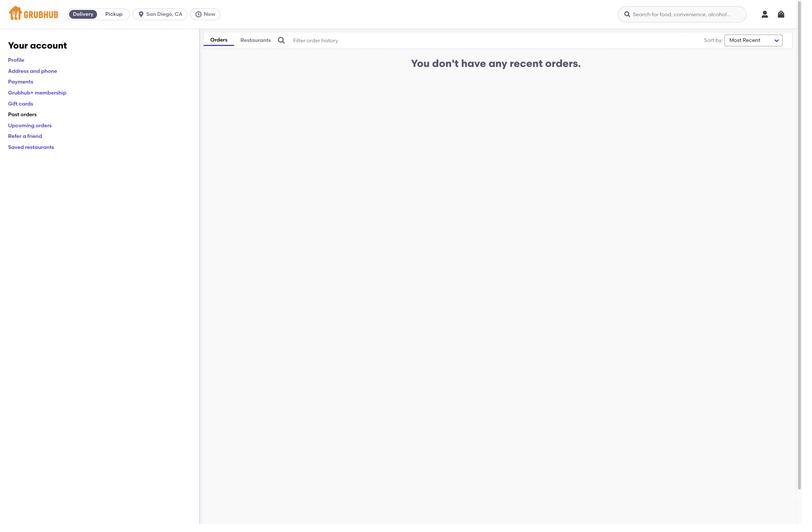 Task type: describe. For each thing, give the bounding box(es) containing it.
restaurants
[[25, 144, 54, 150]]

san diego, ca button
[[133, 8, 190, 20]]

have
[[462, 57, 487, 70]]

svg image inside now button
[[195, 11, 202, 18]]

your
[[8, 40, 28, 51]]

refer
[[8, 133, 21, 140]]

main navigation navigation
[[0, 0, 797, 29]]

sort
[[705, 37, 715, 43]]

ca
[[175, 11, 183, 17]]

sort by:
[[705, 37, 723, 43]]

payments link
[[8, 79, 33, 85]]

pickup button
[[99, 8, 130, 20]]

orders for upcoming orders
[[36, 122, 52, 129]]

by:
[[716, 37, 723, 43]]

saved
[[8, 144, 24, 150]]

restaurants button
[[234, 35, 277, 46]]

now button
[[190, 8, 223, 20]]

san diego, ca
[[146, 11, 183, 17]]

grubhub+ membership link
[[8, 90, 66, 96]]

delivery
[[73, 11, 93, 17]]

upcoming
[[8, 122, 34, 129]]

membership
[[35, 90, 66, 96]]

delivery button
[[68, 8, 99, 20]]

profile
[[8, 57, 24, 63]]

a
[[23, 133, 26, 140]]

orders
[[210, 37, 228, 43]]

you don't have any recent orders.
[[411, 57, 581, 70]]

and
[[30, 68, 40, 74]]

payments
[[8, 79, 33, 85]]

past orders link
[[8, 112, 37, 118]]

phone
[[41, 68, 57, 74]]

profile link
[[8, 57, 24, 63]]

past orders
[[8, 112, 37, 118]]

address and phone
[[8, 68, 57, 74]]

san
[[146, 11, 156, 17]]

Filter order history search field
[[277, 32, 682, 49]]

saved restaurants
[[8, 144, 54, 150]]

don't
[[432, 57, 459, 70]]



Task type: vqa. For each thing, say whether or not it's contained in the screenshot.
the bottom svg image
yes



Task type: locate. For each thing, give the bounding box(es) containing it.
0 vertical spatial orders
[[21, 112, 37, 118]]

refer a friend link
[[8, 133, 42, 140]]

orders up friend
[[36, 122, 52, 129]]

past
[[8, 112, 19, 118]]

diego,
[[157, 11, 174, 17]]

cards
[[19, 101, 33, 107]]

pickup
[[105, 11, 123, 17]]

grubhub+
[[8, 90, 34, 96]]

svg image inside san diego, ca button
[[138, 11, 145, 18]]

any
[[489, 57, 508, 70]]

saved restaurants link
[[8, 144, 54, 150]]

1 vertical spatial orders
[[36, 122, 52, 129]]

upcoming orders link
[[8, 122, 52, 129]]

restaurants
[[241, 37, 271, 43]]

friend
[[27, 133, 42, 140]]

address and phone link
[[8, 68, 57, 74]]

now
[[204, 11, 215, 17]]

you
[[411, 57, 430, 70]]

address
[[8, 68, 29, 74]]

gift cards link
[[8, 101, 33, 107]]

refer a friend
[[8, 133, 42, 140]]

orders for past orders
[[21, 112, 37, 118]]

your account
[[8, 40, 67, 51]]

orders up upcoming orders
[[21, 112, 37, 118]]

orders
[[21, 112, 37, 118], [36, 122, 52, 129]]

recent
[[510, 57, 543, 70]]

svg image
[[761, 10, 770, 19], [777, 10, 786, 19], [138, 11, 145, 18], [195, 11, 202, 18], [277, 36, 286, 45]]

grubhub+ membership
[[8, 90, 66, 96]]

gift cards
[[8, 101, 33, 107]]

svg image
[[624, 11, 632, 18]]

account
[[30, 40, 67, 51]]

orders.
[[546, 57, 581, 70]]

orders button
[[204, 35, 234, 46]]

upcoming orders
[[8, 122, 52, 129]]

Search for food, convenience, alcohol... search field
[[618, 6, 747, 22]]

gift
[[8, 101, 18, 107]]



